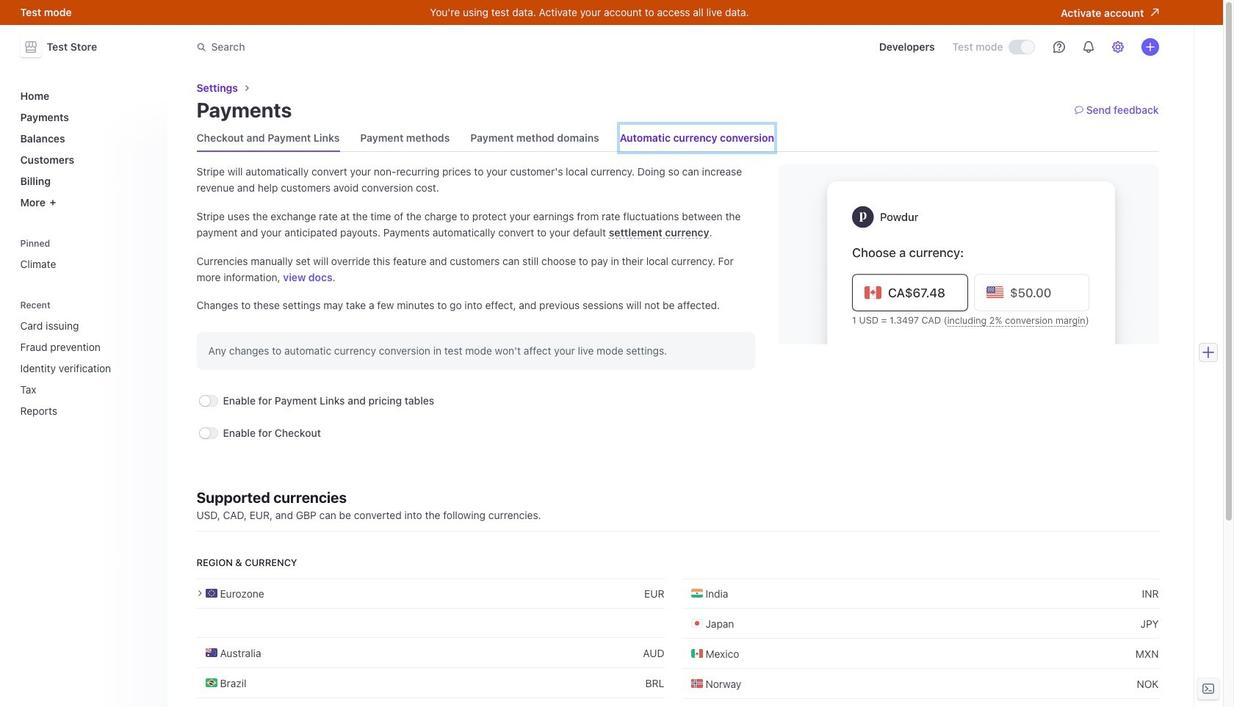 Task type: describe. For each thing, give the bounding box(es) containing it.
2 recent element from the top
[[14, 314, 158, 423]]

help image
[[1053, 41, 1065, 53]]

1 recent element from the top
[[14, 295, 158, 423]]

no image
[[691, 678, 703, 690]]

settings image
[[1112, 41, 1124, 53]]

au image
[[205, 647, 217, 659]]

clear history image
[[144, 301, 152, 310]]

jp image
[[691, 618, 703, 630]]

a customer in canada views a price localized from usd to cad image
[[779, 164, 1159, 345]]



Task type: locate. For each thing, give the bounding box(es) containing it.
in image
[[691, 588, 703, 600]]

Search text field
[[188, 33, 602, 61]]

Test mode checkbox
[[1009, 40, 1034, 54]]

mx image
[[691, 648, 703, 660]]

pinned element
[[14, 233, 158, 276]]

tab list
[[197, 125, 1159, 152]]

recent element
[[14, 295, 158, 423], [14, 314, 158, 423]]

br image
[[205, 677, 217, 689]]

notifications image
[[1082, 41, 1094, 53]]

core navigation links element
[[14, 84, 158, 215]]

edit pins image
[[144, 239, 152, 248]]

None search field
[[188, 33, 602, 61]]

eu image
[[205, 588, 217, 600]]



Task type: vqa. For each thing, say whether or not it's contained in the screenshot.
Notifications image
yes



